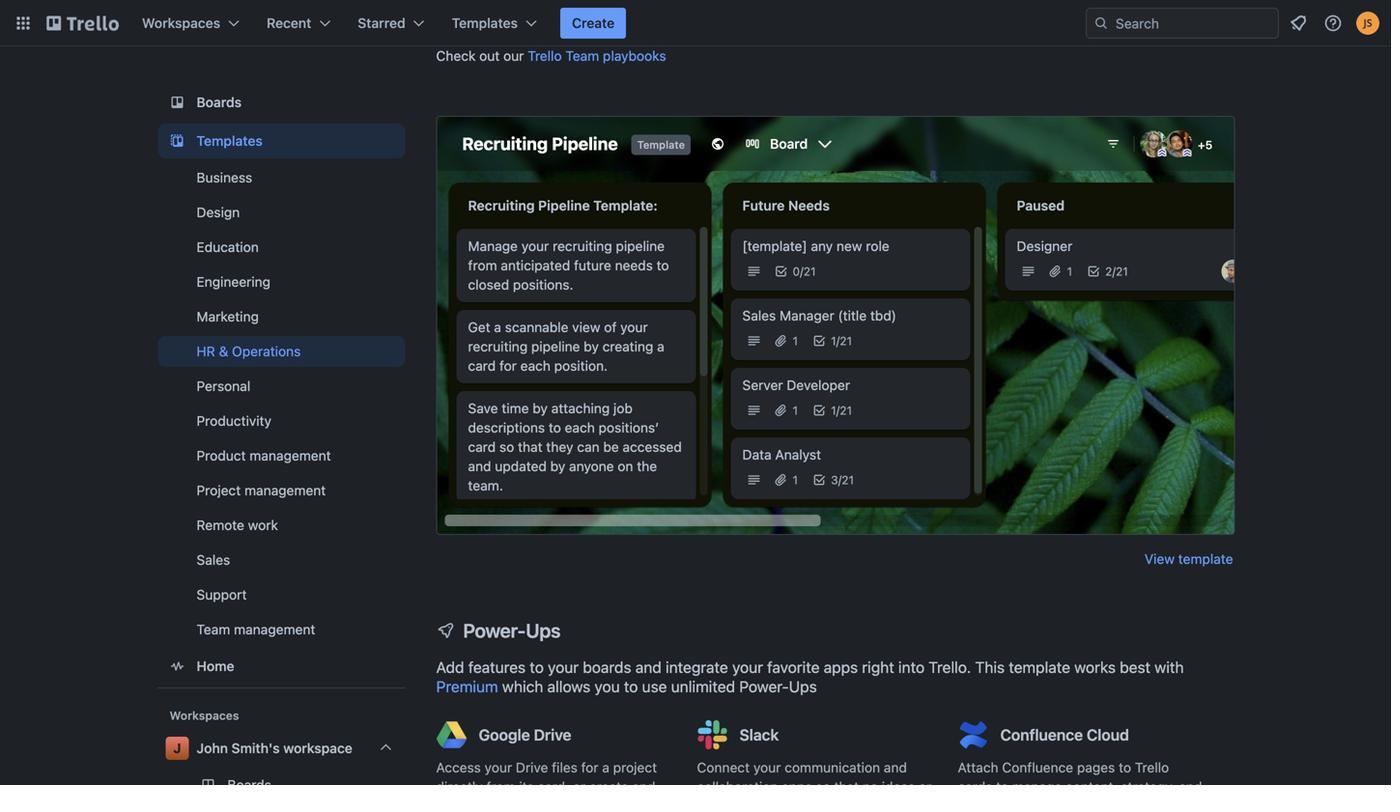 Task type: vqa. For each thing, say whether or not it's contained in the screenshot.
Management corresponding to Team management
yes



Task type: locate. For each thing, give the bounding box(es) containing it.
check
[[436, 48, 476, 64]]

1 vertical spatial templates
[[197, 133, 263, 149]]

ups down favorite
[[789, 678, 817, 696]]

home link
[[158, 649, 405, 684]]

0 vertical spatial ups
[[526, 619, 561, 642]]

smith's
[[232, 741, 280, 757]]

your up from at left
[[485, 760, 512, 776]]

0 vertical spatial drive
[[534, 726, 572, 745]]

files
[[552, 760, 578, 776]]

work
[[248, 517, 278, 533]]

0 vertical spatial power-
[[463, 619, 526, 642]]

0 horizontal spatial power-
[[463, 619, 526, 642]]

and up use at bottom
[[636, 659, 662, 677]]

access
[[436, 760, 481, 776]]

0 horizontal spatial team
[[197, 622, 230, 638]]

1 vertical spatial template
[[1009, 659, 1071, 677]]

power- down favorite
[[740, 678, 789, 696]]

workspaces
[[142, 15, 220, 31], [170, 709, 239, 723]]

power-
[[463, 619, 526, 642], [740, 678, 789, 696]]

marketing link
[[158, 302, 405, 332]]

design
[[197, 204, 240, 220]]

workspaces inside "dropdown button"
[[142, 15, 220, 31]]

1 vertical spatial power-
[[740, 678, 789, 696]]

power- up features
[[463, 619, 526, 642]]

operations
[[232, 344, 301, 359]]

drive up files
[[534, 726, 572, 745]]

project
[[197, 483, 241, 499]]

no
[[863, 779, 878, 786]]

1 horizontal spatial and
[[884, 760, 907, 776]]

drive up its
[[516, 760, 548, 776]]

your
[[548, 659, 579, 677], [732, 659, 763, 677], [485, 760, 512, 776], [754, 760, 781, 776]]

unlimited
[[671, 678, 735, 696]]

you
[[595, 678, 620, 696]]

team down create button
[[566, 48, 599, 64]]

1 horizontal spatial apps
[[824, 659, 858, 677]]

1 vertical spatial ups
[[789, 678, 817, 696]]

templates up out
[[452, 15, 518, 31]]

apps left so
[[782, 779, 812, 786]]

workspaces up john
[[170, 709, 239, 723]]

project management link
[[158, 475, 405, 506]]

0 vertical spatial workspaces
[[142, 15, 220, 31]]

0 vertical spatial apps
[[824, 659, 858, 677]]

0 horizontal spatial and
[[636, 659, 662, 677]]

check out our trello team playbooks
[[436, 48, 666, 64]]

management
[[250, 448, 331, 464], [245, 483, 326, 499], [234, 622, 315, 638]]

confluence inside attach confluence pages to trello cards to manage content, strategy, an
[[1002, 760, 1074, 776]]

apps inside add features to your boards and integrate your favorite apps right into trello. this template works best with premium which allows you to use unlimited power-ups
[[824, 659, 858, 677]]

allows
[[547, 678, 591, 696]]

apps inside connect your communication and collaboration apps so that no ideas o
[[782, 779, 812, 786]]

templates up business
[[197, 133, 263, 149]]

remote work link
[[158, 510, 405, 541]]

cloud
[[1087, 726, 1129, 745]]

use
[[642, 678, 667, 696]]

1 vertical spatial and
[[884, 760, 907, 776]]

template right 'view'
[[1179, 551, 1234, 567]]

favorite
[[767, 659, 820, 677]]

your inside access your drive files for a project directly from its card, or create an
[[485, 760, 512, 776]]

0 vertical spatial templates
[[452, 15, 518, 31]]

education link
[[158, 232, 405, 263]]

out
[[480, 48, 500, 64]]

templates button
[[440, 8, 549, 39]]

john smith's workspace
[[197, 741, 353, 757]]

team down support
[[197, 622, 230, 638]]

features
[[468, 659, 526, 677]]

and inside connect your communication and collaboration apps so that no ideas o
[[884, 760, 907, 776]]

recent
[[267, 15, 311, 31]]

add
[[436, 659, 464, 677]]

template right the this
[[1009, 659, 1071, 677]]

connect your communication and collaboration apps so that no ideas o
[[697, 760, 932, 786]]

integrate
[[666, 659, 728, 677]]

workspaces button
[[130, 8, 251, 39]]

ideas
[[882, 779, 915, 786]]

team inside team management link
[[197, 622, 230, 638]]

0 horizontal spatial ups
[[526, 619, 561, 642]]

0 horizontal spatial trello
[[528, 48, 562, 64]]

engineering
[[197, 274, 271, 290]]

strategy,
[[1121, 779, 1176, 786]]

workspace
[[283, 741, 353, 757]]

1 horizontal spatial power-
[[740, 678, 789, 696]]

management down support link at left
[[234, 622, 315, 638]]

trello right our
[[528, 48, 562, 64]]

1 vertical spatial management
[[245, 483, 326, 499]]

to
[[530, 659, 544, 677], [624, 678, 638, 696], [1119, 760, 1132, 776], [996, 779, 1009, 786]]

2 vertical spatial management
[[234, 622, 315, 638]]

0 horizontal spatial template
[[1009, 659, 1071, 677]]

management down productivity link
[[250, 448, 331, 464]]

design link
[[158, 197, 405, 228]]

starred
[[358, 15, 406, 31]]

0 vertical spatial management
[[250, 448, 331, 464]]

1 vertical spatial trello
[[1135, 760, 1170, 776]]

and
[[636, 659, 662, 677], [884, 760, 907, 776]]

0 horizontal spatial templates
[[197, 133, 263, 149]]

drive inside access your drive files for a project directly from its card, or create an
[[516, 760, 548, 776]]

trello inside attach confluence pages to trello cards to manage content, strategy, an
[[1135, 760, 1170, 776]]

primary element
[[0, 0, 1392, 46]]

apps left right
[[824, 659, 858, 677]]

0 vertical spatial team
[[566, 48, 599, 64]]

1 vertical spatial drive
[[516, 760, 548, 776]]

0 horizontal spatial apps
[[782, 779, 812, 786]]

attach
[[958, 760, 999, 776]]

0 vertical spatial template
[[1179, 551, 1234, 567]]

your up allows
[[548, 659, 579, 677]]

product
[[197, 448, 246, 464]]

ups up which at the left of the page
[[526, 619, 561, 642]]

1 horizontal spatial team
[[566, 48, 599, 64]]

collaboration
[[697, 779, 778, 786]]

back to home image
[[46, 8, 119, 39]]

1 horizontal spatial trello
[[1135, 760, 1170, 776]]

business link
[[158, 162, 405, 193]]

1 vertical spatial confluence
[[1002, 760, 1074, 776]]

0 notifications image
[[1287, 12, 1310, 35]]

communication
[[785, 760, 880, 776]]

drive
[[534, 726, 572, 745], [516, 760, 548, 776]]

engineering link
[[158, 267, 405, 298]]

home
[[197, 659, 234, 675]]

1 horizontal spatial templates
[[452, 15, 518, 31]]

0 vertical spatial trello
[[528, 48, 562, 64]]

boards link
[[158, 85, 405, 120]]

management down "product management" link
[[245, 483, 326, 499]]

1 vertical spatial team
[[197, 622, 230, 638]]

support link
[[158, 580, 405, 611]]

trello up strategy,
[[1135, 760, 1170, 776]]

templates
[[452, 15, 518, 31], [197, 133, 263, 149]]

template inside add features to your boards and integrate your favorite apps right into trello. this template works best with premium which allows you to use unlimited power-ups
[[1009, 659, 1071, 677]]

0 vertical spatial and
[[636, 659, 662, 677]]

content,
[[1066, 779, 1118, 786]]

best
[[1120, 659, 1151, 677]]

search image
[[1094, 15, 1109, 31]]

1 horizontal spatial template
[[1179, 551, 1234, 567]]

and up ideas
[[884, 760, 907, 776]]

your up collaboration
[[754, 760, 781, 776]]

its
[[519, 779, 534, 786]]

1 vertical spatial apps
[[782, 779, 812, 786]]

hr & operations
[[197, 344, 301, 359]]

john
[[197, 741, 228, 757]]

your left favorite
[[732, 659, 763, 677]]

workspaces up board icon
[[142, 15, 220, 31]]

boards
[[583, 659, 632, 677]]

into
[[899, 659, 925, 677]]

productivity
[[197, 413, 272, 429]]

to right cards
[[996, 779, 1009, 786]]

1 horizontal spatial ups
[[789, 678, 817, 696]]

a
[[602, 760, 610, 776]]



Task type: describe. For each thing, give the bounding box(es) containing it.
team management link
[[158, 615, 405, 646]]

recent button
[[255, 8, 342, 39]]

right
[[862, 659, 895, 677]]

template board image
[[166, 129, 189, 153]]

personal link
[[158, 371, 405, 402]]

from
[[487, 779, 516, 786]]

project
[[613, 760, 657, 776]]

for
[[581, 760, 599, 776]]

project management
[[197, 483, 326, 499]]

power-ups
[[463, 619, 561, 642]]

with
[[1155, 659, 1184, 677]]

templates inside templates popup button
[[452, 15, 518, 31]]

cards
[[958, 779, 993, 786]]

management for product management
[[250, 448, 331, 464]]

education
[[197, 239, 259, 255]]

marketing
[[197, 309, 259, 325]]

sales link
[[158, 545, 405, 576]]

to up which at the left of the page
[[530, 659, 544, 677]]

product management link
[[158, 441, 405, 472]]

connect
[[697, 760, 750, 776]]

1 vertical spatial workspaces
[[170, 709, 239, 723]]

works
[[1075, 659, 1116, 677]]

attach confluence pages to trello cards to manage content, strategy, an
[[958, 760, 1203, 786]]

0 vertical spatial confluence
[[1001, 726, 1083, 745]]

templates link
[[158, 124, 405, 158]]

home image
[[166, 655, 189, 678]]

business
[[197, 170, 252, 186]]

j
[[173, 741, 181, 757]]

confluence cloud
[[1001, 726, 1129, 745]]

product management
[[197, 448, 331, 464]]

trello team playbooks link
[[528, 48, 666, 64]]

that
[[835, 779, 859, 786]]

management for project management
[[245, 483, 326, 499]]

trello.
[[929, 659, 971, 677]]

card,
[[538, 779, 569, 786]]

google drive
[[479, 726, 572, 745]]

hr & operations link
[[158, 336, 405, 367]]

boards
[[197, 94, 242, 110]]

premium
[[436, 678, 498, 696]]

john smith (johnsmith38824343) image
[[1357, 12, 1380, 35]]

our
[[504, 48, 524, 64]]

google
[[479, 726, 530, 745]]

view
[[1145, 551, 1175, 567]]

premium link
[[436, 678, 498, 696]]

or
[[573, 779, 586, 786]]

personal
[[197, 378, 250, 394]]

management for team management
[[234, 622, 315, 638]]

create
[[572, 15, 615, 31]]

productivity link
[[158, 406, 405, 437]]

remote
[[197, 517, 244, 533]]

so
[[816, 779, 831, 786]]

Search field
[[1109, 9, 1278, 38]]

and inside add features to your boards and integrate your favorite apps right into trello. this template works best with premium which allows you to use unlimited power-ups
[[636, 659, 662, 677]]

create button
[[561, 8, 626, 39]]

support
[[197, 587, 247, 603]]

starred button
[[346, 8, 436, 39]]

sales
[[197, 552, 230, 568]]

power- inside add features to your boards and integrate your favorite apps right into trello. this template works best with premium which allows you to use unlimited power-ups
[[740, 678, 789, 696]]

&
[[219, 344, 228, 359]]

team management
[[197, 622, 315, 638]]

create
[[589, 779, 629, 786]]

view template link
[[1145, 550, 1234, 569]]

ups inside add features to your boards and integrate your favorite apps right into trello. this template works best with premium which allows you to use unlimited power-ups
[[789, 678, 817, 696]]

open information menu image
[[1324, 14, 1343, 33]]

add features to your boards and integrate your favorite apps right into trello. this template works best with premium which allows you to use unlimited power-ups
[[436, 659, 1184, 696]]

to up strategy,
[[1119, 760, 1132, 776]]

hr
[[197, 344, 215, 359]]

slack
[[740, 726, 779, 745]]

access your drive files for a project directly from its card, or create an
[[436, 760, 657, 786]]

your inside connect your communication and collaboration apps so that no ideas o
[[754, 760, 781, 776]]

playbooks
[[603, 48, 666, 64]]

board image
[[166, 91, 189, 114]]

this
[[975, 659, 1005, 677]]

view template
[[1145, 551, 1234, 567]]

directly
[[436, 779, 483, 786]]

manage
[[1013, 779, 1062, 786]]

pages
[[1077, 760, 1115, 776]]

to left use at bottom
[[624, 678, 638, 696]]



